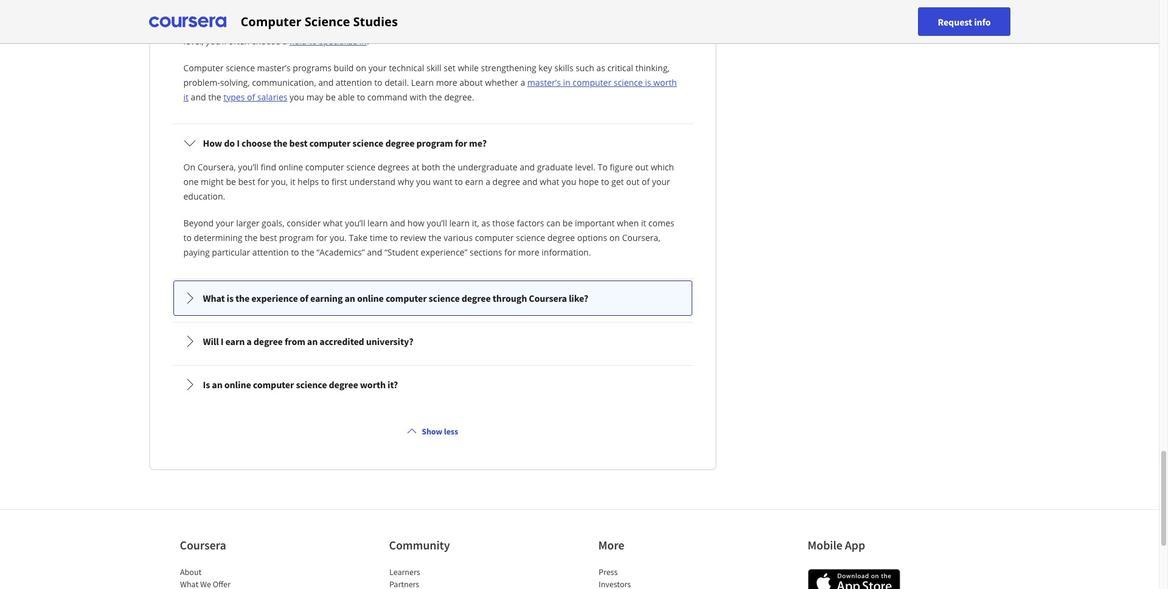 Task type: describe. For each thing, give the bounding box(es) containing it.
focused
[[430, 6, 461, 18]]

machine
[[277, 21, 311, 32]]

you'll right how
[[427, 217, 447, 229]]

choose inside how do i choose the best computer science degree program for me? dropdown button
[[242, 137, 272, 149]]

worth inside dropdown button
[[360, 379, 386, 391]]

to left get
[[601, 176, 610, 187]]

the down larger
[[245, 232, 258, 243]]

beyond
[[184, 217, 214, 229]]

to up "paying"
[[184, 232, 192, 243]]

factors
[[517, 217, 544, 229]]

degree inside on coursera, you'll find online computer science degrees at both the undergraduate and graduate level. to figure out which one might be best for you, it helps to first understand why you want to earn a degree and what you hope to get out of your education.
[[493, 176, 521, 187]]

experience"
[[421, 247, 468, 258]]

the left types
[[208, 91, 221, 103]]

1 vertical spatial out
[[626, 176, 640, 187]]

master's in computer science is worth it link
[[184, 77, 677, 103]]

master's inside the master's in computer science is worth it
[[528, 77, 561, 88]]

larger
[[236, 217, 260, 229]]

me?
[[469, 137, 487, 149]]

degree up development,
[[227, 6, 255, 18]]

program inside is a graduate program focused on advanced concepts in computer science, such as software development, machine learning, data visualization, natural language processing, cybersecurity, and more. at this level, you'll often choose a
[[393, 6, 427, 18]]

data
[[350, 21, 368, 32]]

coursera inside dropdown button
[[529, 292, 567, 304]]

the right what
[[236, 292, 250, 304]]

processing,
[[493, 21, 538, 32]]

1 learn from the left
[[368, 217, 388, 229]]

science inside the master's in computer science is worth it
[[614, 77, 643, 88]]

coursera image
[[149, 12, 226, 31]]

communication,
[[252, 77, 316, 88]]

and up factors
[[523, 176, 538, 187]]

your inside "beyond your larger goals, consider what you'll learn and how you'll learn it, as those factors can be important when it comes to determining the best program for you. take time to review the various computer science degree options on coursera, paying particular attention to the "academics" and "student experience" sections for more information."
[[216, 217, 234, 229]]

best inside on coursera, you'll find online computer science degrees at both the undergraduate and graduate level. to figure out which one might be best for you, it helps to first understand why you want to earn a degree and what you hope to get out of your education.
[[238, 176, 255, 187]]

development,
[[220, 21, 275, 32]]

how do i choose the best computer science degree program for me? button
[[174, 126, 692, 160]]

be inside "beyond your larger goals, consider what you'll learn and how you'll learn it, as those factors can be important when it comes to determining the best program for you. take time to review the various computer science degree options on coursera, paying particular attention to the "academics" and "student experience" sections for more information."
[[563, 217, 573, 229]]

is inside dropdown button
[[227, 292, 234, 304]]

about
[[180, 567, 201, 578]]

to left first
[[321, 176, 330, 187]]

what is the experience of earning an online computer science degree through coursera like? button
[[174, 281, 692, 315]]

i inside how do i choose the best computer science degree program for me? dropdown button
[[237, 137, 240, 149]]

want
[[433, 176, 453, 187]]

master's degree in computer science link
[[191, 6, 337, 18]]

consider
[[287, 217, 321, 229]]

able
[[338, 91, 355, 103]]

comes
[[649, 217, 675, 229]]

to inside computer science master's programs build on your technical skill set while strengthening key skills such as critical thinking, problem-solving, communication, and attention to detail. learn more about whether a
[[374, 77, 383, 88]]

it inside the master's in computer science is worth it
[[184, 91, 189, 103]]

it,
[[472, 217, 479, 229]]

science inside "beyond your larger goals, consider what you'll learn and how you'll learn it, as those factors can be important when it comes to determining the best program for you. take time to review the various computer science degree options on coursera, paying particular attention to the "academics" and "student experience" sections for more information."
[[516, 232, 545, 243]]

you'll up the take
[[345, 217, 365, 229]]

request info button
[[919, 7, 1011, 36]]

press link
[[599, 567, 618, 578]]

less
[[444, 426, 458, 437]]

one
[[184, 176, 199, 187]]

attention inside "beyond your larger goals, consider what you'll learn and how you'll learn it, as those factors can be important when it comes to determining the best program for you. take time to review the various computer science degree options on coursera, paying particular attention to the "academics" and "student experience" sections for more information."
[[253, 247, 289, 258]]

of inside on coursera, you'll find online computer science degrees at both the undergraduate and graduate level. to figure out which one might be best for you, it helps to first understand why you want to earn a degree and what you hope to get out of your education.
[[642, 176, 650, 187]]

1 horizontal spatial you
[[416, 176, 431, 187]]

take
[[349, 232, 368, 243]]

the inside on coursera, you'll find online computer science degrees at both the undergraduate and graduate level. to figure out which one might be best for you, it helps to first understand why you want to earn a degree and what you hope to get out of your education.
[[443, 161, 456, 173]]

review
[[400, 232, 427, 243]]

hope
[[579, 176, 599, 187]]

types of salaries link
[[224, 91, 288, 103]]

0 horizontal spatial of
[[247, 91, 255, 103]]

degree up degrees
[[386, 137, 415, 149]]

sections
[[470, 247, 502, 258]]

from
[[285, 335, 305, 348]]

.
[[367, 35, 369, 47]]

is an online computer science degree worth it?
[[203, 379, 398, 391]]

press
[[599, 567, 618, 578]]

be inside on coursera, you'll find online computer science degrees at both the undergraduate and graduate level. to figure out which one might be best for you, it helps to first understand why you want to earn a degree and what you hope to get out of your education.
[[226, 176, 236, 187]]

first
[[332, 176, 347, 187]]

technical
[[389, 62, 424, 74]]

language
[[454, 21, 491, 32]]

at
[[412, 161, 420, 173]]

list item for more
[[599, 578, 702, 589]]

field
[[289, 35, 307, 47]]

and down the time
[[367, 247, 382, 258]]

learning,
[[314, 21, 348, 32]]

on inside "beyond your larger goals, consider what you'll learn and how you'll learn it, as those factors can be important when it comes to determining the best program for you. take time to review the various computer science degree options on coursera, paying particular attention to the "academics" and "student experience" sections for more information."
[[610, 232, 620, 243]]

will i earn a degree from an accredited university? button
[[174, 324, 692, 359]]

on for your
[[356, 62, 366, 74]]

computer science studies
[[241, 13, 398, 30]]

0 horizontal spatial coursera
[[180, 537, 226, 553]]

the down consider in the top of the page
[[301, 247, 314, 258]]

build
[[334, 62, 354, 74]]

detail.
[[385, 77, 409, 88]]

field to specialize in .
[[289, 35, 369, 47]]

mobile
[[808, 537, 843, 553]]

2 learn from the left
[[450, 217, 470, 229]]

strengthening
[[481, 62, 537, 74]]

studies
[[353, 13, 398, 30]]

and left how
[[390, 217, 406, 229]]

earn inside dropdown button
[[226, 335, 245, 348]]

degree inside "beyond your larger goals, consider what you'll learn and how you'll learn it, as those factors can be important when it comes to determining the best program for you. take time to review the various computer science degree options on coursera, paying particular attention to the "academics" and "student experience" sections for more information."
[[548, 232, 575, 243]]

to right the time
[[390, 232, 398, 243]]

in up development,
[[257, 6, 265, 18]]

degrees
[[378, 161, 410, 173]]

show less button
[[402, 421, 463, 443]]

types
[[224, 91, 245, 103]]

science
[[305, 13, 350, 30]]

what inside "beyond your larger goals, consider what you'll learn and how you'll learn it, as those factors can be important when it comes to determining the best program for you. take time to review the various computer science degree options on coursera, paying particular attention to the "academics" and "student experience" sections for more information."
[[323, 217, 343, 229]]

is an online computer science degree worth it? button
[[174, 368, 692, 402]]

i inside will i earn a degree from an accredited university? dropdown button
[[221, 335, 224, 348]]

a master's degree in computer science
[[184, 6, 337, 18]]

best inside "beyond your larger goals, consider what you'll learn and how you'll learn it, as those factors can be important when it comes to determining the best program for you. take time to review the various computer science degree options on coursera, paying particular attention to the "academics" and "student experience" sections for more information."
[[260, 232, 277, 243]]

online inside dropdown button
[[224, 379, 251, 391]]

you'll inside on coursera, you'll find online computer science degrees at both the undergraduate and graduate level. to figure out which one might be best for you, it helps to first understand why you want to earn a degree and what you hope to get out of your education.
[[238, 161, 259, 173]]

science inside on coursera, you'll find online computer science degrees at both the undergraduate and graduate level. to figure out which one might be best for you, it helps to first understand why you want to earn a degree and what you hope to get out of your education.
[[347, 161, 376, 173]]

is inside is a graduate program focused on advanced concepts in computer science, such as software development, machine learning, data visualization, natural language processing, cybersecurity, and more. at this level, you'll often choose a
[[339, 6, 345, 18]]

your inside computer science master's programs build on your technical skill set while strengthening key skills such as critical thinking, problem-solving, communication, and attention to detail. learn more about whether a
[[369, 62, 387, 74]]

a inside on coursera, you'll find online computer science degrees at both the undergraduate and graduate level. to figure out which one might be best for you, it helps to first understand why you want to earn a degree and what you hope to get out of your education.
[[486, 176, 491, 187]]

learn
[[411, 77, 434, 88]]

0 horizontal spatial you
[[290, 91, 304, 103]]

show
[[422, 426, 443, 437]]

thinking,
[[636, 62, 670, 74]]

for right sections
[[505, 247, 516, 258]]

coursera, inside on coursera, you'll find online computer science degrees at both the undergraduate and graduate level. to figure out which one might be best for you, it helps to first understand why you want to earn a degree and what you hope to get out of your education.
[[198, 161, 236, 173]]

like?
[[569, 292, 589, 304]]

science inside dropdown button
[[296, 379, 327, 391]]

why
[[398, 176, 414, 187]]

"academics"
[[317, 247, 365, 258]]

how
[[408, 217, 425, 229]]

app
[[845, 537, 866, 553]]

degree.
[[444, 91, 474, 103]]

critical
[[608, 62, 634, 74]]

whether
[[485, 77, 518, 88]]

and inside is a graduate program focused on advanced concepts in computer science, such as software development, machine learning, data visualization, natural language processing, cybersecurity, and more. at this level, you'll often choose a
[[597, 21, 612, 32]]

is
[[203, 379, 210, 391]]

programs
[[293, 62, 332, 74]]

those
[[493, 217, 515, 229]]

to right want
[[455, 176, 463, 187]]

program inside how do i choose the best computer science degree program for me? dropdown button
[[417, 137, 453, 149]]

paying
[[184, 247, 210, 258]]

helps
[[298, 176, 319, 187]]

worth inside the master's in computer science is worth it
[[654, 77, 677, 88]]

education.
[[184, 191, 225, 202]]

master's inside computer science master's programs build on your technical skill set while strengthening key skills such as critical thinking, problem-solving, communication, and attention to detail. learn more about whether a
[[257, 62, 291, 74]]

computer inside "beyond your larger goals, consider what you'll learn and how you'll learn it, as those factors can be important when it comes to determining the best program for you. take time to review the various computer science degree options on coursera, paying particular attention to the "academics" and "student experience" sections for more information."
[[475, 232, 514, 243]]

a inside computer science master's programs build on your technical skill set while strengthening key skills such as critical thinking, problem-solving, communication, and attention to detail. learn more about whether a
[[521, 77, 525, 88]]

science up will i earn a degree from an accredited university? dropdown button
[[429, 292, 460, 304]]

and inside computer science master's programs build on your technical skill set while strengthening key skills such as critical thinking, problem-solving, communication, and attention to detail. learn more about whether a
[[319, 77, 334, 88]]

0 vertical spatial out
[[636, 161, 649, 173]]

in inside the master's in computer science is worth it
[[563, 77, 571, 88]]

degree inside dropdown button
[[329, 379, 358, 391]]

in down data
[[360, 35, 367, 47]]

degree left the from
[[254, 335, 283, 348]]



Task type: locate. For each thing, give the bounding box(es) containing it.
information.
[[542, 247, 591, 258]]

various
[[444, 232, 473, 243]]

such right the skills at the top of the page
[[576, 62, 595, 74]]

on
[[184, 161, 195, 173]]

online right is
[[224, 379, 251, 391]]

science,
[[605, 6, 636, 18]]

degree down undergraduate
[[493, 176, 521, 187]]

1 vertical spatial be
[[226, 176, 236, 187]]

to right field
[[309, 35, 317, 47]]

1 horizontal spatial graduate
[[537, 161, 573, 173]]

0 vertical spatial your
[[369, 62, 387, 74]]

particular
[[212, 247, 250, 258]]

1 vertical spatial earn
[[226, 335, 245, 348]]

1 horizontal spatial coursera
[[529, 292, 567, 304]]

level.
[[575, 161, 596, 173]]

it?
[[388, 379, 398, 391]]

more
[[436, 77, 458, 88], [518, 247, 540, 258]]

solving,
[[220, 77, 250, 88]]

degree
[[227, 6, 255, 18], [386, 137, 415, 149], [493, 176, 521, 187], [548, 232, 575, 243], [462, 292, 491, 304], [254, 335, 283, 348], [329, 379, 358, 391]]

you'll left find
[[238, 161, 259, 173]]

coursera, down when
[[622, 232, 661, 243]]

science down the will i earn a degree from an accredited university?
[[296, 379, 327, 391]]

0 horizontal spatial master's
[[257, 62, 291, 74]]

0 horizontal spatial what
[[323, 217, 343, 229]]

0 horizontal spatial on
[[356, 62, 366, 74]]

your up detail.
[[369, 62, 387, 74]]

graduate
[[355, 6, 390, 18], [537, 161, 573, 173]]

0 horizontal spatial coursera,
[[198, 161, 236, 173]]

computer
[[241, 13, 302, 30], [184, 62, 224, 74]]

beyond your larger goals, consider what you'll learn and how you'll learn it, as those factors can be important when it comes to determining the best program for you. take time to review the various computer science degree options on coursera, paying particular attention to the "academics" and "student experience" sections for more information.
[[184, 217, 675, 258]]

worth left it? on the left bottom of page
[[360, 379, 386, 391]]

1 horizontal spatial it
[[290, 176, 295, 187]]

such inside is a graduate program focused on advanced concepts in computer science, such as software development, machine learning, data visualization, natural language processing, cybersecurity, and more. at this level, you'll often choose a
[[638, 6, 657, 18]]

on
[[463, 6, 474, 18], [356, 62, 366, 74], [610, 232, 620, 243]]

program up visualization,
[[393, 6, 427, 18]]

out right get
[[626, 176, 640, 187]]

university?
[[366, 335, 414, 348]]

be left able
[[326, 91, 336, 103]]

0 vertical spatial computer
[[241, 13, 302, 30]]

0 vertical spatial more
[[436, 77, 458, 88]]

for inside on coursera, you'll find online computer science degrees at both the undergraduate and graduate level. to figure out which one might be best for you, it helps to first understand why you want to earn a degree and what you hope to get out of your education.
[[258, 176, 269, 187]]

through
[[493, 292, 527, 304]]

0 vertical spatial online
[[279, 161, 303, 173]]

more inside "beyond your larger goals, consider what you'll learn and how you'll learn it, as those factors can be important when it comes to determining the best program for you. take time to review the various computer science degree options on coursera, paying particular attention to the "academics" and "student experience" sections for more information."
[[518, 247, 540, 258]]

list
[[170, 0, 696, 406]]

0 vertical spatial attention
[[336, 77, 372, 88]]

computer inside computer science master's programs build on your technical skill set while strengthening key skills such as critical thinking, problem-solving, communication, and attention to detail. learn more about whether a
[[184, 62, 224, 74]]

for
[[455, 137, 467, 149], [258, 176, 269, 187], [316, 232, 328, 243], [505, 247, 516, 258]]

0 horizontal spatial worth
[[360, 379, 386, 391]]

2 horizontal spatial list item
[[599, 578, 702, 589]]

attention up able
[[336, 77, 372, 88]]

list item for community
[[389, 578, 493, 589]]

learners list
[[389, 566, 493, 589]]

1 vertical spatial is
[[645, 77, 652, 88]]

set
[[444, 62, 456, 74]]

2 vertical spatial your
[[216, 217, 234, 229]]

an for accredited
[[307, 335, 318, 348]]

what
[[203, 292, 225, 304]]

0 horizontal spatial i
[[221, 335, 224, 348]]

it down problem-
[[184, 91, 189, 103]]

is down thinking,
[[645, 77, 652, 88]]

how do i choose the best computer science degree program for me?
[[203, 137, 487, 149]]

might
[[201, 176, 224, 187]]

request
[[938, 16, 973, 28]]

0 vertical spatial on
[[463, 6, 474, 18]]

computer up field
[[241, 13, 302, 30]]

0 horizontal spatial as
[[482, 217, 490, 229]]

1 horizontal spatial such
[[638, 6, 657, 18]]

0 vertical spatial coursera
[[529, 292, 567, 304]]

i right do
[[237, 137, 240, 149]]

for left the you.
[[316, 232, 328, 243]]

may
[[307, 91, 324, 103]]

master's down key
[[528, 77, 561, 88]]

your inside on coursera, you'll find online computer science degrees at both the undergraduate and graduate level. to figure out which one might be best for you, it helps to first understand why you want to earn a degree and what you hope to get out of your education.
[[652, 176, 670, 187]]

0 vertical spatial choose
[[252, 35, 280, 47]]

which
[[651, 161, 674, 173]]

press list
[[599, 566, 702, 589]]

to right able
[[357, 91, 365, 103]]

1 vertical spatial of
[[642, 176, 650, 187]]

1 horizontal spatial best
[[260, 232, 277, 243]]

2 horizontal spatial your
[[652, 176, 670, 187]]

and down problem-
[[191, 91, 206, 103]]

about
[[460, 77, 483, 88]]

1 horizontal spatial on
[[463, 6, 474, 18]]

best
[[289, 137, 308, 149], [238, 176, 255, 187], [260, 232, 277, 243]]

more
[[599, 537, 625, 553]]

online inside dropdown button
[[357, 292, 384, 304]]

computer for computer science master's programs build on your technical skill set while strengthening key skills such as critical thinking, problem-solving, communication, and attention to detail. learn more about whether a
[[184, 62, 224, 74]]

key
[[539, 62, 552, 74]]

mobile app
[[808, 537, 866, 553]]

earn right the will
[[226, 335, 245, 348]]

visualization,
[[370, 21, 421, 32]]

science inside computer science master's programs build on your technical skill set while strengthening key skills such as critical thinking, problem-solving, communication, and attention to detail. learn more about whether a
[[226, 62, 255, 74]]

concepts
[[516, 6, 552, 18]]

as up this
[[659, 6, 668, 18]]

a inside will i earn a degree from an accredited university? dropdown button
[[247, 335, 252, 348]]

3 list item from the left
[[599, 578, 702, 589]]

2 horizontal spatial online
[[357, 292, 384, 304]]

attention inside computer science master's programs build on your technical skill set while strengthening key skills such as critical thinking, problem-solving, communication, and attention to detail. learn more about whether a
[[336, 77, 372, 88]]

0 vertical spatial program
[[393, 6, 427, 18]]

1 vertical spatial your
[[652, 176, 670, 187]]

2 vertical spatial of
[[300, 292, 308, 304]]

command
[[368, 91, 408, 103]]

of inside dropdown button
[[300, 292, 308, 304]]

what left hope
[[540, 176, 560, 187]]

0 vertical spatial be
[[326, 91, 336, 103]]

as inside computer science master's programs build on your technical skill set while strengthening key skills such as critical thinking, problem-solving, communication, and attention to detail. learn more about whether a
[[597, 62, 606, 74]]

of right get
[[642, 176, 650, 187]]

0 horizontal spatial best
[[238, 176, 255, 187]]

at
[[640, 21, 649, 32]]

1 vertical spatial such
[[576, 62, 595, 74]]

1 vertical spatial an
[[307, 335, 318, 348]]

on for advanced
[[463, 6, 474, 18]]

science up learning,
[[308, 6, 337, 18]]

both
[[422, 161, 440, 173]]

as right "it,"
[[482, 217, 490, 229]]

degree up information.
[[548, 232, 575, 243]]

be right can
[[563, 217, 573, 229]]

list item
[[180, 578, 283, 589], [389, 578, 493, 589], [599, 578, 702, 589]]

request info
[[938, 16, 991, 28]]

show less
[[422, 426, 458, 437]]

a down undergraduate
[[486, 176, 491, 187]]

determining
[[194, 232, 243, 243]]

2 vertical spatial as
[[482, 217, 490, 229]]

1 horizontal spatial an
[[307, 335, 318, 348]]

2 vertical spatial it
[[641, 217, 647, 229]]

0 horizontal spatial an
[[212, 379, 223, 391]]

1 vertical spatial what
[[323, 217, 343, 229]]

1 vertical spatial coursera,
[[622, 232, 661, 243]]

computer inside dropdown button
[[253, 379, 294, 391]]

what inside on coursera, you'll find online computer science degrees at both the undergraduate and graduate level. to figure out which one might be best for you, it helps to first understand why you want to earn a degree and what you hope to get out of your education.
[[540, 176, 560, 187]]

science up degrees
[[353, 137, 384, 149]]

2 horizontal spatial an
[[345, 292, 355, 304]]

learn
[[368, 217, 388, 229], [450, 217, 470, 229]]

computer up problem-
[[184, 62, 224, 74]]

options
[[578, 232, 608, 243]]

goals,
[[262, 217, 285, 229]]

it right when
[[641, 217, 647, 229]]

program inside "beyond your larger goals, consider what you'll learn and how you'll learn it, as those factors can be important when it comes to determining the best program for you. take time to review the various computer science degree options on coursera, paying particular attention to the "academics" and "student experience" sections for more information."
[[279, 232, 314, 243]]

a right the will
[[247, 335, 252, 348]]

2 list item from the left
[[389, 578, 493, 589]]

1 vertical spatial online
[[357, 292, 384, 304]]

graduate inside on coursera, you'll find online computer science degrees at both the undergraduate and graduate level. to figure out which one might be best for you, it helps to first understand why you want to earn a degree and what you hope to get out of your education.
[[537, 161, 573, 173]]

0 horizontal spatial online
[[224, 379, 251, 391]]

in inside is a graduate program focused on advanced concepts in computer science, such as software development, machine learning, data visualization, natural language processing, cybersecurity, and more. at this level, you'll often choose a
[[554, 6, 561, 18]]

salaries
[[257, 91, 288, 103]]

computer inside on coursera, you'll find online computer science degrees at both the undergraduate and graduate level. to figure out which one might be best for you, it helps to first understand why you want to earn a degree and what you hope to get out of your education.
[[305, 161, 344, 173]]

coursera, inside "beyond your larger goals, consider what you'll learn and how you'll learn it, as those factors can be important when it comes to determining the best program for you. take time to review the various computer science degree options on coursera, paying particular attention to the "academics" and "student experience" sections for more information."
[[622, 232, 661, 243]]

of left the earning
[[300, 292, 308, 304]]

1 horizontal spatial computer
[[241, 13, 302, 30]]

a left field
[[283, 35, 287, 47]]

get
[[612, 176, 624, 187]]

to up command
[[374, 77, 383, 88]]

community
[[389, 537, 450, 553]]

be right might
[[226, 176, 236, 187]]

on inside is a graduate program focused on advanced concepts in computer science, such as software development, machine learning, data visualization, natural language processing, cybersecurity, and more. at this level, you'll often choose a
[[463, 6, 474, 18]]

1 horizontal spatial online
[[279, 161, 303, 173]]

can
[[547, 217, 561, 229]]

a down strengthening
[[521, 77, 525, 88]]

learn up various
[[450, 217, 470, 229]]

understand
[[350, 176, 396, 187]]

1 horizontal spatial what
[[540, 176, 560, 187]]

an right the earning
[[345, 292, 355, 304]]

find
[[261, 161, 276, 173]]

1 vertical spatial coursera
[[180, 537, 226, 553]]

2 vertical spatial on
[[610, 232, 620, 243]]

1 vertical spatial on
[[356, 62, 366, 74]]

science down factors
[[516, 232, 545, 243]]

science
[[308, 6, 337, 18], [226, 62, 255, 74], [614, 77, 643, 88], [353, 137, 384, 149], [347, 161, 376, 173], [516, 232, 545, 243], [429, 292, 460, 304], [296, 379, 327, 391]]

info
[[975, 16, 991, 28]]

problem-
[[184, 77, 220, 88]]

science up solving,
[[226, 62, 255, 74]]

master's up communication,
[[257, 62, 291, 74]]

0 horizontal spatial it
[[184, 91, 189, 103]]

out right figure
[[636, 161, 649, 173]]

earn
[[465, 176, 484, 187], [226, 335, 245, 348]]

in up cybersecurity,
[[554, 6, 561, 18]]

1 vertical spatial it
[[290, 176, 295, 187]]

0 horizontal spatial earn
[[226, 335, 245, 348]]

0 vertical spatial as
[[659, 6, 668, 18]]

1 vertical spatial i
[[221, 335, 224, 348]]

time
[[370, 232, 388, 243]]

0 horizontal spatial such
[[576, 62, 595, 74]]

to
[[598, 161, 608, 173]]

2 horizontal spatial be
[[563, 217, 573, 229]]

as inside is a graduate program focused on advanced concepts in computer science, such as software development, machine learning, data visualization, natural language processing, cybersecurity, and more. at this level, you'll often choose a
[[659, 6, 668, 18]]

is right what
[[227, 292, 234, 304]]

1 horizontal spatial master's
[[528, 77, 561, 88]]

1 list item from the left
[[180, 578, 283, 589]]

specialize
[[319, 35, 357, 47]]

about list
[[180, 566, 283, 589]]

science down critical
[[614, 77, 643, 88]]

and up and the types of salaries you may be able to command with the degree. at the top left of page
[[319, 77, 334, 88]]

science up the understand
[[347, 161, 376, 173]]

is up learning,
[[339, 6, 345, 18]]

0 horizontal spatial learn
[[368, 217, 388, 229]]

a up data
[[348, 6, 352, 18]]

attention down goals,
[[253, 247, 289, 258]]

1 horizontal spatial is
[[339, 6, 345, 18]]

learners link
[[389, 567, 420, 578]]

1 horizontal spatial coursera,
[[622, 232, 661, 243]]

2 vertical spatial is
[[227, 292, 234, 304]]

computer inside the master's in computer science is worth it
[[573, 77, 612, 88]]

natural
[[424, 21, 452, 32]]

0 vertical spatial earn
[[465, 176, 484, 187]]

what is the experience of earning an online computer science degree through coursera like?
[[203, 292, 589, 304]]

when
[[617, 217, 639, 229]]

2 horizontal spatial it
[[641, 217, 647, 229]]

your
[[369, 62, 387, 74], [652, 176, 670, 187], [216, 217, 234, 229]]

an inside dropdown button
[[212, 379, 223, 391]]

the up experience"
[[429, 232, 442, 243]]

it inside "beyond your larger goals, consider what you'll learn and how you'll learn it, as those factors can be important when it comes to determining the best program for you. take time to review the various computer science degree options on coursera, paying particular attention to the "academics" and "student experience" sections for more information."
[[641, 217, 647, 229]]

1 horizontal spatial learn
[[450, 217, 470, 229]]

on up language
[[463, 6, 474, 18]]

computer inside is a graduate program focused on advanced concepts in computer science, such as software development, machine learning, data visualization, natural language processing, cybersecurity, and more. at this level, you'll often choose a
[[564, 6, 602, 18]]

graduate up data
[[355, 6, 390, 18]]

and right undergraduate
[[520, 161, 535, 173]]

what up the you.
[[323, 217, 343, 229]]

0 vertical spatial coursera,
[[198, 161, 236, 173]]

1 vertical spatial master's
[[528, 77, 561, 88]]

0 vertical spatial best
[[289, 137, 308, 149]]

2 vertical spatial online
[[224, 379, 251, 391]]

is inside the master's in computer science is worth it
[[645, 77, 652, 88]]

your up determining
[[216, 217, 234, 229]]

you left hope
[[562, 176, 577, 187]]

0 vertical spatial master's
[[257, 62, 291, 74]]

online right the earning
[[357, 292, 384, 304]]

0 horizontal spatial attention
[[253, 247, 289, 258]]

you'll down software
[[206, 35, 226, 47]]

1 horizontal spatial of
[[300, 292, 308, 304]]

what
[[540, 176, 560, 187], [323, 217, 343, 229]]

graduate left level.
[[537, 161, 573, 173]]

2 horizontal spatial best
[[289, 137, 308, 149]]

you,
[[271, 176, 288, 187]]

1 vertical spatial best
[[238, 176, 255, 187]]

online
[[279, 161, 303, 173], [357, 292, 384, 304], [224, 379, 251, 391]]

you'll inside is a graduate program focused on advanced concepts in computer science, such as software development, machine learning, data visualization, natural language processing, cybersecurity, and more. at this level, you'll often choose a
[[206, 35, 226, 47]]

0 horizontal spatial list item
[[180, 578, 283, 589]]

as inside "beyond your larger goals, consider what you'll learn and how you'll learn it, as those factors can be important when it comes to determining the best program for you. take time to review the various computer science degree options on coursera, paying particular attention to the "academics" and "student experience" sections for more information."
[[482, 217, 490, 229]]

2 horizontal spatial you
[[562, 176, 577, 187]]

choose inside is a graduate program focused on advanced concepts in computer science, such as software development, machine learning, data visualization, natural language processing, cybersecurity, and more. at this level, you'll often choose a
[[252, 35, 280, 47]]

computer for computer science studies
[[241, 13, 302, 30]]

on inside computer science master's programs build on your technical skill set while strengthening key skills such as critical thinking, problem-solving, communication, and attention to detail. learn more about whether a
[[356, 62, 366, 74]]

0 horizontal spatial is
[[227, 292, 234, 304]]

an
[[345, 292, 355, 304], [307, 335, 318, 348], [212, 379, 223, 391]]

to down consider in the top of the page
[[291, 247, 299, 258]]

this
[[651, 21, 666, 32]]

for left me?
[[455, 137, 467, 149]]

more inside computer science master's programs build on your technical skill set while strengthening key skills such as critical thinking, problem-solving, communication, and attention to detail. learn more about whether a
[[436, 77, 458, 88]]

list containing how do i choose the best computer science degree program for me?
[[170, 0, 696, 406]]

0 vertical spatial graduate
[[355, 6, 390, 18]]

you.
[[330, 232, 347, 243]]

1 horizontal spatial more
[[518, 247, 540, 258]]

more down set
[[436, 77, 458, 88]]

accredited
[[320, 335, 364, 348]]

degree down accredited at the bottom left of page
[[329, 379, 358, 391]]

to
[[309, 35, 317, 47], [374, 77, 383, 88], [357, 91, 365, 103], [321, 176, 330, 187], [455, 176, 463, 187], [601, 176, 610, 187], [184, 232, 192, 243], [390, 232, 398, 243], [291, 247, 299, 258]]

an for online
[[345, 292, 355, 304]]

0 horizontal spatial your
[[216, 217, 234, 229]]

choose up find
[[242, 137, 272, 149]]

the up find
[[273, 137, 288, 149]]

list item down about
[[180, 578, 283, 589]]

program up both
[[417, 137, 453, 149]]

learn up the time
[[368, 217, 388, 229]]

of right types
[[247, 91, 255, 103]]

2 horizontal spatial is
[[645, 77, 652, 88]]

while
[[458, 62, 479, 74]]

0 vertical spatial is
[[339, 6, 345, 18]]

earning
[[310, 292, 343, 304]]

advanced
[[476, 6, 514, 18]]

and down science, in the right top of the page
[[597, 21, 612, 32]]

the right with
[[429, 91, 442, 103]]

for inside dropdown button
[[455, 137, 467, 149]]

attention
[[336, 77, 372, 88], [253, 247, 289, 258]]

software
[[184, 21, 218, 32]]

1 horizontal spatial list item
[[389, 578, 493, 589]]

1 horizontal spatial earn
[[465, 176, 484, 187]]

2 vertical spatial an
[[212, 379, 223, 391]]

an right the from
[[307, 335, 318, 348]]

level,
[[184, 35, 204, 47]]

it right you, in the left top of the page
[[290, 176, 295, 187]]

1 vertical spatial more
[[518, 247, 540, 258]]

online inside on coursera, you'll find online computer science degrees at both the undergraduate and graduate level. to figure out which one might be best for you, it helps to first understand why you want to earn a degree and what you hope to get out of your education.
[[279, 161, 303, 173]]

0 vertical spatial of
[[247, 91, 255, 103]]

coursera
[[529, 292, 567, 304], [180, 537, 226, 553]]

and the types of salaries you may be able to command with the degree.
[[189, 91, 474, 103]]

be
[[326, 91, 336, 103], [226, 176, 236, 187], [563, 217, 573, 229]]

field to specialize in link
[[289, 35, 367, 47]]

the up want
[[443, 161, 456, 173]]

best up helps
[[289, 137, 308, 149]]

on coursera, you'll find online computer science degrees at both the undergraduate and graduate level. to figure out which one might be best for you, it helps to first understand why you want to earn a degree and what you hope to get out of your education.
[[184, 161, 674, 202]]

graduate inside is a graduate program focused on advanced concepts in computer science, such as software development, machine learning, data visualization, natural language processing, cybersecurity, and more. at this level, you'll often choose a
[[355, 6, 390, 18]]

i right the will
[[221, 335, 224, 348]]

will i earn a degree from an accredited university?
[[203, 335, 414, 348]]

online up you, in the left top of the page
[[279, 161, 303, 173]]

0 horizontal spatial more
[[436, 77, 458, 88]]

1 vertical spatial as
[[597, 62, 606, 74]]

1 horizontal spatial as
[[597, 62, 606, 74]]

such inside computer science master's programs build on your technical skill set while strengthening key skills such as critical thinking, problem-solving, communication, and attention to detail. learn more about whether a
[[576, 62, 595, 74]]

you'll
[[206, 35, 226, 47], [238, 161, 259, 173], [345, 217, 365, 229], [427, 217, 447, 229]]

1 vertical spatial computer
[[184, 62, 224, 74]]

more down factors
[[518, 247, 540, 258]]

for down find
[[258, 176, 269, 187]]

earn inside on coursera, you'll find online computer science degrees at both the undergraduate and graduate level. to figure out which one might be best for you, it helps to first understand why you want to earn a degree and what you hope to get out of your education.
[[465, 176, 484, 187]]

program down consider in the top of the page
[[279, 232, 314, 243]]

coursera, up might
[[198, 161, 236, 173]]

best inside dropdown button
[[289, 137, 308, 149]]

you left may
[[290, 91, 304, 103]]

2 horizontal spatial as
[[659, 6, 668, 18]]

degree left through
[[462, 292, 491, 304]]

do
[[224, 137, 235, 149]]

as
[[659, 6, 668, 18], [597, 62, 606, 74], [482, 217, 490, 229]]

such up at
[[638, 6, 657, 18]]

an right is
[[212, 379, 223, 391]]

1 horizontal spatial attention
[[336, 77, 372, 88]]

list item down press
[[599, 578, 702, 589]]

0 vertical spatial i
[[237, 137, 240, 149]]

on down when
[[610, 232, 620, 243]]

download on the app store image
[[808, 569, 901, 589]]

list item for coursera
[[180, 578, 283, 589]]

it inside on coursera, you'll find online computer science degrees at both the undergraduate and graduate level. to figure out which one might be best for you, it helps to first understand why you want to earn a degree and what you hope to get out of your education.
[[290, 176, 295, 187]]



Task type: vqa. For each thing, say whether or not it's contained in the screenshot.
leftmost the Computer
yes



